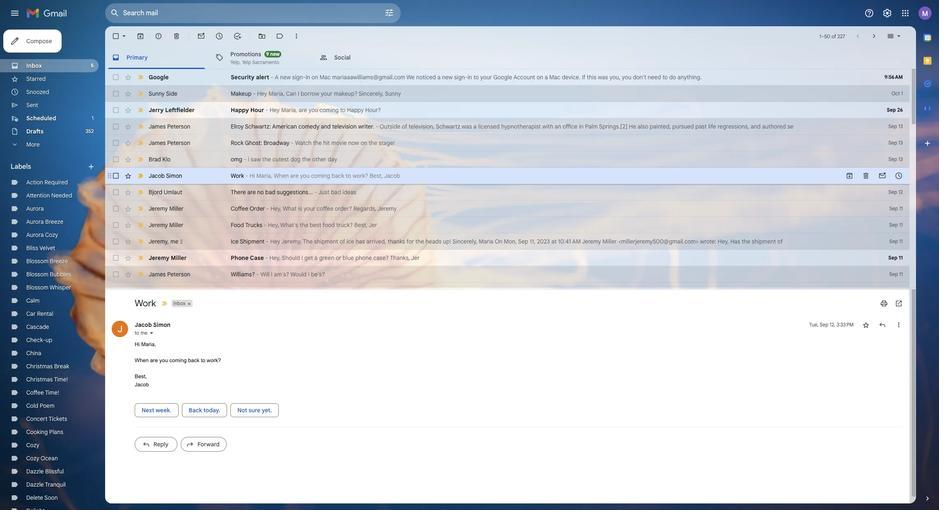 Task type: vqa. For each thing, say whether or not it's contained in the screenshot.


Task type: describe. For each thing, give the bounding box(es) containing it.
movie
[[332, 139, 347, 147]]

sent
[[26, 101, 38, 109]]

13 row from the top
[[105, 266, 910, 283]]

starred
[[26, 75, 46, 83]]

toggle split pane mode image
[[887, 32, 895, 40]]

1 sunny from the left
[[149, 90, 165, 97]]

- left "a" at top left
[[271, 74, 274, 81]]

maria, left the 'can'
[[269, 90, 285, 97]]

1 vertical spatial work?
[[207, 358, 221, 364]]

1 happy from the left
[[231, 106, 249, 114]]

brad
[[149, 156, 161, 163]]

1 horizontal spatial jer
[[411, 254, 420, 262]]

sep for will i am's? would i be's?
[[890, 271, 899, 277]]

1 50 of 227
[[820, 33, 846, 39]]

whisper
[[50, 284, 71, 291]]

miller for coffee order - hey, what is your coffee order? regards, jeremy
[[169, 205, 184, 212]]

china
[[26, 350, 41, 357]]

sep 13 for schwartz
[[889, 123, 903, 129]]

move to image
[[258, 32, 266, 40]]

0 horizontal spatial jer
[[369, 221, 377, 229]]

social tab
[[313, 46, 417, 69]]

has
[[731, 238, 741, 245]]

attention needed
[[26, 192, 72, 199]]

2 vertical spatial simon
[[153, 321, 171, 329]]

2 and from the left
[[751, 123, 761, 130]]

or
[[336, 254, 341, 262]]

jerry leftfielder
[[149, 106, 195, 114]]

breeze for blossom breeze
[[50, 258, 68, 265]]

outside
[[380, 123, 401, 130]]

jeremy miller for phone case
[[149, 254, 187, 262]]

1 horizontal spatial when
[[274, 172, 289, 180]]

james peterson for elroy schwartz: american comedy and television writer.
[[149, 123, 190, 130]]

there
[[231, 189, 246, 196]]

3:33 pm
[[837, 322, 854, 328]]

aurora for aurora 'link'
[[26, 205, 44, 212]]

important according to google magic. switch for there are no bad suggestions...
[[136, 188, 145, 196]]

best, inside best, jacob
[[135, 374, 147, 380]]

inbox for inbox button
[[173, 300, 186, 307]]

settings image
[[883, 8, 893, 18]]

do
[[303, 287, 310, 295]]

1 vertical spatial your
[[321, 90, 333, 97]]

- right hour
[[266, 106, 268, 114]]

2 vertical spatial jacob simon
[[135, 321, 171, 329]]

maria, down the 'can'
[[281, 106, 297, 114]]

are down hi maria,
[[150, 358, 158, 364]]

schwartz
[[436, 123, 461, 130]]

action
[[26, 179, 43, 186]]

coffee
[[317, 205, 334, 212]]

cozy for cozy link
[[26, 442, 39, 449]]

14 row from the top
[[105, 283, 910, 299]]

hey, for hey, what is your coffee order? regards, jeremy
[[271, 205, 282, 212]]

0 horizontal spatial in
[[306, 74, 310, 81]]

concert tickets
[[26, 415, 67, 423]]

hi for maria,
[[250, 172, 255, 180]]

<millerjeremy500@gmail.com>
[[619, 238, 699, 245]]

delete image
[[173, 32, 181, 40]]

this
[[587, 74, 597, 81]]

1 and from the left
[[321, 123, 331, 130]]

jeremy up jeremy , me 2
[[149, 221, 168, 229]]

oct
[[892, 90, 900, 97]]

11 for blue
[[899, 255, 903, 261]]

social
[[334, 54, 351, 61]]

life
[[709, 123, 717, 130]]

television,
[[409, 123, 435, 130]]

no
[[257, 189, 264, 196]]

support image
[[865, 8, 875, 18]]

advanced search options image
[[381, 5, 398, 21]]

add to tasks image
[[233, 32, 242, 40]]

- right shipment
[[266, 238, 269, 245]]

the
[[303, 238, 313, 245]]

bliss velvet
[[26, 244, 55, 252]]

action required
[[26, 179, 68, 186]]

new inside tab
[[270, 51, 280, 57]]

work for work - hi maria, when are you coming back to work? best, jacob
[[231, 172, 244, 180]]

- left watch
[[291, 139, 294, 147]]

227
[[838, 33, 846, 39]]

the left 'stage!'
[[369, 139, 377, 147]]

back today.
[[189, 407, 220, 414]]

painted,
[[650, 123, 671, 130]]

the left best
[[300, 221, 308, 229]]

jeremy left 2
[[149, 238, 168, 245]]

sep for hey, should i get a green or blue phone case? thanks, jer
[[889, 255, 898, 261]]

not starred image
[[862, 321, 871, 329]]

check-
[[26, 336, 46, 344]]

with
[[543, 123, 554, 130]]

i right will
[[271, 271, 273, 278]]

are left "no" in the left of the page
[[247, 189, 256, 196]]

i left get
[[302, 254, 303, 262]]

1 shipment from the left
[[314, 238, 338, 245]]

- down i on the left top of page
[[246, 172, 248, 180]]

3 sep 13 from the top
[[889, 156, 903, 162]]

peterson for elroy
[[167, 123, 190, 130]]

row containing jerry leftfielder
[[105, 102, 910, 118]]

check-up
[[26, 336, 52, 344]]

1 bad from the left
[[265, 189, 276, 196]]

oct 1
[[892, 90, 903, 97]]

aurora for aurora breeze
[[26, 218, 44, 226]]

coffee order - hey, what is your coffee order? regards, jeremy
[[231, 205, 397, 212]]

1 sign- from the left
[[292, 74, 306, 81]]

food trucks - hey, what's the best food truck? best, jer
[[231, 221, 377, 229]]

important according to google magic. switch for happy hour
[[136, 106, 145, 114]]

bliss
[[26, 244, 38, 252]]

jeremy miller for food trucks
[[149, 221, 184, 229]]

next week.
[[142, 407, 172, 414]]

i right the 'can'
[[298, 90, 299, 97]]

the right dog
[[302, 156, 311, 163]]

drafts link
[[26, 128, 44, 135]]

- right writer.
[[376, 123, 378, 130]]

important according to google magic. switch for rock ghost: broadway
[[136, 139, 145, 147]]

jeremy miller for coffee order
[[149, 205, 184, 212]]

forward link
[[181, 437, 227, 452]]

side
[[166, 90, 177, 97]]

bliss velvet link
[[26, 244, 55, 252]]

0 horizontal spatial hi
[[135, 342, 140, 348]]

0 vertical spatial best,
[[370, 172, 383, 180]]

attention
[[26, 192, 50, 199]]

a right get
[[315, 254, 318, 262]]

account
[[514, 74, 535, 81]]

a right "noticed"
[[438, 74, 441, 81]]

1 vertical spatial sincerely,
[[453, 238, 478, 245]]

10:41
[[558, 238, 571, 245]]

are up the suggestions...
[[290, 172, 299, 180]]

row containing google
[[105, 69, 910, 85]]

television
[[332, 123, 357, 130]]

more
[[26, 141, 40, 148]]

up!
[[443, 238, 451, 245]]

pursued
[[673, 123, 694, 130]]

christmas for christmas break
[[26, 363, 53, 370]]

row containing sunny side
[[105, 85, 910, 102]]

13 for schwartz
[[899, 123, 903, 129]]

not sure yet. button
[[231, 404, 279, 418]]

4 row from the top
[[105, 118, 910, 135]]

- left i on the left top of page
[[244, 156, 247, 163]]

we
[[407, 74, 415, 81]]

2 sign- from the left
[[454, 74, 468, 81]]

a left licensed
[[474, 123, 477, 130]]

bjord
[[149, 189, 162, 196]]

christmas time! link
[[26, 376, 68, 383]]

blossom for blossom breeze
[[26, 258, 48, 265]]

12 row from the top
[[105, 250, 910, 266]]

jacob simon for 14th 'row' from the top of the the work 'main content'
[[149, 287, 182, 295]]

jeremy right regards,
[[378, 205, 397, 212]]

1 horizontal spatial me
[[170, 238, 179, 245]]

0 horizontal spatial on
[[312, 74, 318, 81]]

sep 13 for stage!
[[889, 140, 903, 146]]

hey, left has at the top of page
[[718, 238, 729, 245]]

borrow
[[301, 90, 319, 97]]

blossom for blossom bubbles
[[26, 271, 48, 278]]

important according to google magic. switch for williams?
[[136, 270, 145, 279]]

1 for 1
[[92, 115, 94, 121]]

coming for back
[[311, 172, 330, 180]]

1 horizontal spatial on
[[361, 139, 367, 147]]

2023
[[537, 238, 550, 245]]

hour?
[[365, 106, 381, 114]]

the right has at the top of page
[[742, 238, 751, 245]]

jeremy right am
[[582, 238, 601, 245]]

aurora for aurora cozy
[[26, 231, 44, 239]]

jacob simon for eighth 'row' from the bottom
[[149, 172, 182, 180]]

maria
[[479, 238, 494, 245]]

se
[[788, 123, 794, 130]]

1 horizontal spatial new
[[280, 74, 291, 81]]

2 horizontal spatial your
[[481, 74, 492, 81]]

2 horizontal spatial in
[[579, 123, 584, 130]]

office
[[563, 123, 578, 130]]

phone
[[356, 254, 372, 262]]

1 vertical spatial was
[[462, 123, 472, 130]]

hit
[[323, 139, 330, 147]]

1 for 1 50 of 227
[[820, 33, 822, 39]]

comedy
[[299, 123, 320, 130]]

blossom whisper
[[26, 284, 71, 291]]

row containing bjord umlaut
[[105, 184, 910, 200]]

more button
[[0, 138, 99, 151]]

can
[[286, 90, 297, 97]]

none checkbox inside the work 'main content'
[[112, 32, 120, 40]]

miller right am
[[603, 238, 617, 245]]

breeze for aurora breeze
[[45, 218, 63, 226]]

coming for to
[[320, 106, 339, 114]]

sep 11 for jer
[[890, 222, 903, 228]]

james peterson for williams?
[[149, 271, 190, 278]]

sep for hey, what's the best food truck? best, jer
[[890, 222, 899, 228]]

truck?
[[337, 221, 353, 229]]

calm link
[[26, 297, 40, 304]]

1 mac from the left
[[320, 74, 331, 81]]

needed
[[51, 192, 72, 199]]

report spam image
[[154, 32, 163, 40]]

2 horizontal spatial on
[[537, 74, 544, 81]]

hypnotherapist
[[502, 123, 541, 130]]

0 vertical spatial cozy
[[45, 231, 58, 239]]

action required link
[[26, 179, 68, 186]]

you,
[[610, 74, 621, 81]]

omg
[[231, 156, 242, 163]]

james for rock ghost: broadway - watch the hit movie now on the stage!
[[149, 139, 166, 147]]

important according to google magic. switch for makeup
[[136, 90, 145, 98]]

ocean
[[41, 455, 58, 462]]

a right account
[[545, 74, 548, 81]]

i left be's?
[[308, 271, 310, 278]]

row containing brad klo
[[105, 151, 910, 168]]

sep for watch the hit movie now on the stage!
[[889, 140, 898, 146]]

10 row from the top
[[105, 217, 910, 233]]

am
[[573, 238, 581, 245]]

inbox for inbox "link"
[[26, 62, 42, 69]]

sep 4
[[891, 288, 903, 294]]

- left will
[[257, 271, 259, 278]]

maria, up "no" in the left of the page
[[257, 172, 273, 180]]

blossom bubbles link
[[26, 271, 71, 278]]

11 for arrived,
[[900, 238, 903, 244]]

- right party
[[276, 287, 278, 295]]

james for elroy schwartz: american comedy and television writer. - outside of television, schwartz was a licensed hypnotherapist with an office in palm springs.[2] he also painted, pursued past life regressions, and authored se
[[149, 123, 166, 130]]

ice shipment - hey jeremy, the shipment of ice has arrived, thanks for the heads up! sincerely, maria on mon, sep 11, 2023 at 10:41 am jeremy miller <millerjeremy500@gmail.com> wrote: hey, has the shipment of
[[231, 238, 783, 245]]

the left hit
[[313, 139, 322, 147]]

0 horizontal spatial your
[[304, 205, 315, 212]]

tickets
[[49, 415, 67, 423]]

concert
[[26, 415, 47, 423]]

hey, for hey, what's the best food truck? best, jer
[[268, 221, 279, 229]]

drafts
[[26, 128, 44, 135]]

christmas break link
[[26, 363, 69, 370]]

1 horizontal spatial in
[[468, 74, 472, 81]]

promotions
[[230, 50, 261, 58]]



Task type: locate. For each thing, give the bounding box(es) containing it.
labels image
[[276, 32, 284, 40]]

blossom down bliss velvet
[[26, 258, 48, 265]]

poem
[[40, 402, 55, 410]]

0 horizontal spatial back
[[188, 358, 199, 364]]

coffee for coffee order - hey, what is your coffee order? regards, jeremy
[[231, 205, 248, 212]]

james peterson up inbox button
[[149, 271, 190, 278]]

are up comedy
[[299, 106, 307, 114]]

- right 'makeup'
[[253, 90, 256, 97]]

1 vertical spatial when
[[135, 358, 149, 364]]

important according to google magic. switch for work
[[136, 172, 145, 180]]

sign- up the 'can'
[[292, 74, 306, 81]]

- left just
[[314, 189, 317, 196]]

shipment
[[240, 238, 265, 245]]

party?
[[376, 287, 393, 295]]

dazzle for dazzle blissful
[[26, 468, 44, 475]]

elroy schwartz: american comedy and television writer. - outside of television, schwartz was a licensed hypnotherapist with an office in palm springs.[2] he also painted, pursued past life regressions, and authored se
[[231, 123, 794, 130]]

0 horizontal spatial best,
[[135, 374, 147, 380]]

was right "this"
[[598, 74, 608, 81]]

jeremy miller down ,
[[149, 254, 187, 262]]

jer up arrived,
[[369, 221, 377, 229]]

your right the is
[[304, 205, 315, 212]]

1 vertical spatial sep 13
[[889, 140, 903, 146]]

christmas up coffee time!
[[26, 376, 53, 383]]

Not starred checkbox
[[862, 321, 871, 329]]

2 mac from the left
[[550, 74, 561, 81]]

2 shipment from the left
[[752, 238, 776, 245]]

jeremy,
[[282, 238, 302, 245]]

None checkbox
[[112, 32, 120, 40]]

1 vertical spatial aurora
[[26, 218, 44, 226]]

0 horizontal spatial work?
[[207, 358, 221, 364]]

6 row from the top
[[105, 151, 910, 168]]

0 vertical spatial inbox
[[26, 62, 42, 69]]

breeze up bubbles
[[50, 258, 68, 265]]

cozy down cozy link
[[26, 455, 39, 462]]

mac
[[320, 74, 331, 81], [550, 74, 561, 81]]

ghost:
[[245, 139, 262, 147]]

an
[[555, 123, 562, 130]]

was right schwartz
[[462, 123, 472, 130]]

- right the order
[[266, 205, 269, 212]]

main menu image
[[10, 8, 20, 18]]

2 vertical spatial 1
[[92, 115, 94, 121]]

2 vertical spatial peterson
[[167, 271, 190, 278]]

2 dazzle from the top
[[26, 481, 44, 489]]

me up hi maria,
[[141, 330, 147, 336]]

3 aurora from the top
[[26, 231, 44, 239]]

0 vertical spatial simon
[[166, 172, 182, 180]]

2 vertical spatial jeremy miller
[[149, 254, 187, 262]]

has
[[356, 238, 365, 245]]

important according to google magic. switch for elroy schwartz: american comedy and television writer.
[[136, 122, 145, 131]]

dazzle
[[26, 468, 44, 475], [26, 481, 44, 489]]

1 vertical spatial work
[[135, 298, 156, 309]]

0 vertical spatial sincerely,
[[359, 90, 384, 97]]

0 vertical spatial dazzle
[[26, 468, 44, 475]]

wrote:
[[701, 238, 717, 245]]

jacob simon up bjord umlaut
[[149, 172, 182, 180]]

0 vertical spatial coffee
[[231, 205, 248, 212]]

anything.
[[678, 74, 702, 81]]

1 james from the top
[[149, 123, 166, 130]]

row
[[105, 69, 910, 85], [105, 85, 910, 102], [105, 102, 910, 118], [105, 118, 910, 135], [105, 135, 910, 151], [105, 151, 910, 168], [105, 168, 910, 184], [105, 184, 910, 200], [105, 200, 910, 217], [105, 217, 910, 233], [105, 233, 910, 250], [105, 250, 910, 266], [105, 266, 910, 283], [105, 283, 910, 299]]

2 blossom from the top
[[26, 271, 48, 278]]

miller for food trucks - hey, what's the best food truck? best, jer
[[169, 221, 184, 229]]

1 row from the top
[[105, 69, 910, 85]]

time! for christmas time!
[[54, 376, 68, 383]]

rock
[[231, 139, 244, 147]]

reply link
[[135, 437, 177, 452]]

jer right thanks,
[[411, 254, 420, 262]]

leftfielder
[[165, 106, 195, 114]]

1 christmas from the top
[[26, 363, 53, 370]]

mac up makeup - hey maria, can i borrow your makeup? sincerely, sunny
[[320, 74, 331, 81]]

important according to google magic. switch for omg
[[136, 155, 145, 164]]

1 horizontal spatial your
[[321, 90, 333, 97]]

8 row from the top
[[105, 184, 910, 200]]

sep for just bad ideas
[[889, 189, 898, 195]]

3 peterson from the top
[[167, 271, 190, 278]]

1 horizontal spatial inbox
[[173, 300, 186, 307]]

cozy down 'cooking'
[[26, 442, 39, 449]]

important according to google magic. switch for phone case
[[136, 254, 145, 262]]

what
[[283, 205, 297, 212]]

sep for hey, what is your coffee order? regards, jeremy
[[890, 205, 899, 212]]

13 for stage!
[[899, 140, 903, 146]]

regressions,
[[718, 123, 750, 130]]

- right case
[[266, 254, 268, 262]]

1 horizontal spatial sign-
[[454, 74, 468, 81]]

2 horizontal spatial 1
[[902, 90, 903, 97]]

3 james peterson from the top
[[149, 271, 190, 278]]

work main content
[[105, 26, 917, 510]]

inbox inside labels "navigation"
[[26, 62, 42, 69]]

1 horizontal spatial was
[[598, 74, 608, 81]]

1 horizontal spatial coffee
[[231, 205, 248, 212]]

james for williams? - will i am's? would i be's?
[[149, 271, 166, 278]]

2 vertical spatial james peterson
[[149, 271, 190, 278]]

peterson for williams?
[[167, 271, 190, 278]]

shipment right has at the top of page
[[752, 238, 776, 245]]

important according to google magic. switch for coffee order
[[136, 205, 145, 213]]

hey
[[257, 90, 267, 97], [270, 106, 280, 114], [270, 238, 280, 245]]

sep 11 for blue
[[889, 255, 903, 261]]

jeremy down jeremy , me 2
[[149, 254, 169, 262]]

1 vertical spatial best,
[[354, 221, 368, 229]]

2 vertical spatial hey
[[270, 238, 280, 245]]

hi down saw
[[250, 172, 255, 180]]

2 peterson from the top
[[167, 139, 190, 147]]

sacramento
[[252, 59, 279, 65]]

blossom breeze link
[[26, 258, 68, 265]]

inbox
[[26, 62, 42, 69], [173, 300, 186, 307]]

happy left hour?
[[347, 106, 364, 114]]

happy down 'makeup'
[[231, 106, 249, 114]]

1 horizontal spatial hi
[[250, 172, 255, 180]]

miller down umlaut
[[169, 205, 184, 212]]

1 horizontal spatial work?
[[353, 172, 368, 180]]

aurora up the bliss
[[26, 231, 44, 239]]

reply
[[154, 441, 169, 448]]

1 horizontal spatial bad
[[331, 189, 341, 196]]

me right ,
[[170, 238, 179, 245]]

0 vertical spatial christmas
[[26, 363, 53, 370]]

0 vertical spatial jer
[[369, 221, 377, 229]]

coffee for coffee time!
[[26, 389, 44, 396]]

None search field
[[105, 3, 401, 23]]

0 horizontal spatial shipment
[[314, 238, 338, 245]]

3 13 from the top
[[899, 156, 903, 162]]

0 horizontal spatial work
[[135, 298, 156, 309]]

2 james from the top
[[149, 139, 166, 147]]

sunny
[[149, 90, 165, 97], [385, 90, 401, 97]]

2 vertical spatial coming
[[169, 358, 187, 364]]

on right account
[[537, 74, 544, 81]]

sep 11 for jeremy
[[890, 205, 903, 212]]

3 james from the top
[[149, 271, 166, 278]]

2 row from the top
[[105, 85, 910, 102]]

new right "a" at top left
[[280, 74, 291, 81]]

0 vertical spatial sep 13
[[889, 123, 903, 129]]

0 vertical spatial blossom
[[26, 258, 48, 265]]

1 vertical spatial 13
[[899, 140, 903, 146]]

important according to google magic. switch for food trucks
[[136, 221, 145, 229]]

mac left device.
[[550, 74, 561, 81]]

0 horizontal spatial 1
[[92, 115, 94, 121]]

1 sep 13 from the top
[[889, 123, 903, 129]]

soon
[[44, 494, 58, 502]]

2 horizontal spatial best,
[[370, 172, 383, 180]]

0 vertical spatial breeze
[[45, 218, 63, 226]]

snoozed
[[26, 88, 49, 96]]

labels heading
[[11, 163, 87, 171]]

sep inside cell
[[820, 322, 829, 328]]

2 bad from the left
[[331, 189, 341, 196]]

jer
[[369, 221, 377, 229], [411, 254, 420, 262]]

3 blossom from the top
[[26, 284, 48, 291]]

labels navigation
[[0, 26, 105, 510]]

hi down to me
[[135, 342, 140, 348]]

bad right just
[[331, 189, 341, 196]]

3 jeremy miller from the top
[[149, 254, 187, 262]]

on up makeup - hey maria, can i borrow your makeup? sincerely, sunny
[[312, 74, 318, 81]]

blossom for blossom whisper
[[26, 284, 48, 291]]

1 google from the left
[[149, 74, 169, 81]]

2 horizontal spatial new
[[442, 74, 453, 81]]

1 horizontal spatial best,
[[354, 221, 368, 229]]

1 horizontal spatial sunny
[[385, 90, 401, 97]]

week.
[[156, 407, 172, 414]]

miller for phone case - hey, should i get a green or blue phone case? thanks, jer
[[171, 254, 187, 262]]

1 horizontal spatial work
[[231, 172, 244, 180]]

simon up hi maria,
[[153, 321, 171, 329]]

coffee inside labels "navigation"
[[26, 389, 44, 396]]

1 peterson from the top
[[167, 123, 190, 130]]

hi left clark, on the bottom left
[[280, 287, 285, 295]]

older image
[[871, 32, 879, 40]]

2 sunny from the left
[[385, 90, 401, 97]]

1 vertical spatial simon
[[166, 287, 182, 295]]

shipment up the green in the left of the page
[[314, 238, 338, 245]]

2 aurora from the top
[[26, 218, 44, 226]]

11 for jeremy
[[900, 205, 903, 212]]

will
[[261, 271, 270, 278]]

hey for hey maria, are you coming to happy hour?
[[270, 106, 280, 114]]

2 christmas from the top
[[26, 376, 53, 383]]

hey left "jeremy,"
[[270, 238, 280, 245]]

0 horizontal spatial me
[[141, 330, 147, 336]]

peterson up klo
[[167, 139, 190, 147]]

jeremy down bjord
[[149, 205, 168, 212]]

11 row from the top
[[105, 233, 910, 250]]

to me
[[135, 330, 147, 336]]

0 vertical spatial was
[[598, 74, 608, 81]]

when down hi maria,
[[135, 358, 149, 364]]

12
[[899, 189, 903, 195]]

coffee inside the work 'main content'
[[231, 205, 248, 212]]

our
[[366, 287, 375, 295]]

2 james peterson from the top
[[149, 139, 190, 147]]

cooking plans link
[[26, 429, 63, 436]]

jeremy miller down bjord umlaut
[[149, 205, 184, 212]]

christmas
[[26, 363, 53, 370], [26, 376, 53, 383]]

0 vertical spatial hi
[[250, 172, 255, 180]]

toolbar
[[842, 172, 908, 180]]

would
[[291, 271, 307, 278]]

when down cutest
[[274, 172, 289, 180]]

row containing jeremy
[[105, 233, 910, 250]]

1 vertical spatial inbox
[[173, 300, 186, 307]]

google left account
[[494, 74, 512, 81]]

car rental link
[[26, 310, 53, 318]]

hey, left should
[[270, 254, 281, 262]]

2 jeremy miller from the top
[[149, 221, 184, 229]]

7 row from the top
[[105, 168, 910, 184]]

peterson up inbox button
[[167, 271, 190, 278]]

1 vertical spatial hi
[[280, 287, 285, 295]]

Search mail text field
[[123, 9, 362, 17]]

0 horizontal spatial sincerely,
[[359, 90, 384, 97]]

- right trucks
[[264, 221, 267, 229]]

new right "noticed"
[[442, 74, 453, 81]]

0 vertical spatial james
[[149, 123, 166, 130]]

2 vertical spatial james
[[149, 271, 166, 278]]

christmas for christmas time!
[[26, 376, 53, 383]]

regards,
[[354, 205, 377, 212]]

None checkbox
[[112, 73, 120, 81]]

sep 11 for arrived,
[[890, 238, 903, 244]]

9 row from the top
[[105, 200, 910, 217]]

the right for
[[416, 238, 424, 245]]

snooze image
[[215, 32, 224, 40]]

device.
[[562, 74, 581, 81]]

work
[[231, 172, 244, 180], [135, 298, 156, 309]]

1 vertical spatial 1
[[902, 90, 903, 97]]

best, down hi maria,
[[135, 374, 147, 380]]

1 dazzle from the top
[[26, 468, 44, 475]]

thanks,
[[390, 254, 410, 262]]

11 for jer
[[900, 222, 903, 228]]

1 blossom from the top
[[26, 258, 48, 265]]

hey for hey jeremy, the shipment of ice has arrived, thanks for the heads up! sincerely, maria on mon, sep 11, 2023 at 10:41 am jeremy miller <millerjeremy500@gmail.com> wrote: hey, has the shipment of
[[270, 238, 280, 245]]

2 google from the left
[[494, 74, 512, 81]]

1 vertical spatial jeremy miller
[[149, 221, 184, 229]]

primary tab
[[105, 46, 208, 69]]

on right now on the left
[[361, 139, 367, 147]]

james up brad
[[149, 139, 166, 147]]

0 vertical spatial work?
[[353, 172, 368, 180]]

work up to me
[[135, 298, 156, 309]]

9
[[266, 51, 269, 57]]

google
[[149, 74, 169, 81], [494, 74, 512, 81]]

work for work
[[135, 298, 156, 309]]

party - hi clark, do you want to come to our party?
[[260, 287, 393, 295]]

2 vertical spatial your
[[304, 205, 315, 212]]

rental
[[37, 310, 53, 318]]

a
[[275, 74, 279, 81]]

breeze
[[45, 218, 63, 226], [50, 258, 68, 265]]

time! down 'christmas time!' link
[[45, 389, 59, 396]]

dazzle tranquil link
[[26, 481, 66, 489]]

1 horizontal spatial back
[[332, 172, 345, 180]]

hey,
[[271, 205, 282, 212], [268, 221, 279, 229], [718, 238, 729, 245], [270, 254, 281, 262]]

miller up 2
[[169, 221, 184, 229]]

1 horizontal spatial 1
[[820, 33, 822, 39]]

time! for coffee time!
[[45, 389, 59, 396]]

1 horizontal spatial sincerely,
[[453, 238, 478, 245]]

when
[[274, 172, 289, 180], [135, 358, 149, 364]]

0 horizontal spatial mac
[[320, 74, 331, 81]]

tab list
[[917, 26, 940, 481], [105, 46, 917, 69]]

heads
[[426, 238, 442, 245]]

tue, sep 12, 3:33 pm cell
[[810, 321, 854, 329]]

0 vertical spatial coming
[[320, 106, 339, 114]]

coffee down there
[[231, 205, 248, 212]]

authored
[[762, 123, 786, 130]]

hey, for hey, should i get a green or blue phone case? thanks, jer
[[270, 254, 281, 262]]

11
[[900, 205, 903, 212], [900, 222, 903, 228], [900, 238, 903, 244], [899, 255, 903, 261], [900, 271, 903, 277]]

aurora down aurora 'link'
[[26, 218, 44, 226]]

1 13 from the top
[[899, 123, 903, 129]]

5 row from the top
[[105, 135, 910, 151]]

work down omg
[[231, 172, 244, 180]]

sure
[[249, 407, 261, 414]]

hi for clark,
[[280, 287, 285, 295]]

archive image
[[136, 32, 145, 40]]

2 vertical spatial sep 13
[[889, 156, 903, 162]]

26
[[898, 107, 903, 113]]

james peterson down jerry leftfielder
[[149, 123, 190, 130]]

clark,
[[286, 287, 302, 295]]

james peterson for rock ghost: broadway
[[149, 139, 190, 147]]

2 13 from the top
[[899, 140, 903, 146]]

jeremy miller up jeremy , me 2
[[149, 221, 184, 229]]

car
[[26, 310, 36, 318]]

your left account
[[481, 74, 492, 81]]

i
[[298, 90, 299, 97], [302, 254, 303, 262], [271, 271, 273, 278], [308, 271, 310, 278]]

the right saw
[[262, 156, 271, 163]]

1 horizontal spatial happy
[[347, 106, 364, 114]]

dazzle down the cozy ocean
[[26, 468, 44, 475]]

sep for outside of television, schwartz was a licensed hypnotherapist with an office in palm springs.[2] he also painted, pursued past life regressions, and authored se
[[889, 123, 898, 129]]

1 james peterson from the top
[[149, 123, 190, 130]]

sunny down mariaaawilliams@gmail.com
[[385, 90, 401, 97]]

toolbar inside the work 'main content'
[[842, 172, 908, 180]]

0 vertical spatial james peterson
[[149, 123, 190, 130]]

1 vertical spatial cozy
[[26, 442, 39, 449]]

noticed
[[416, 74, 436, 81]]

sep for hey jeremy, the shipment of ice has arrived, thanks for the heads up! sincerely, maria on mon, sep 11, 2023 at 10:41 am jeremy miller <millerjeremy500@gmail.com> wrote: hey, has the shipment of
[[890, 238, 899, 244]]

maria,
[[269, 90, 285, 97], [281, 106, 297, 114], [257, 172, 273, 180], [141, 342, 156, 348]]

be's?
[[311, 271, 325, 278]]

food
[[323, 221, 335, 229]]

google up sunny side on the top
[[149, 74, 169, 81]]

2 vertical spatial 13
[[899, 156, 903, 162]]

0 vertical spatial time!
[[54, 376, 68, 383]]

2 sep 13 from the top
[[889, 140, 903, 146]]

2 vertical spatial blossom
[[26, 284, 48, 291]]

brad klo
[[149, 156, 171, 163]]

trucks
[[245, 221, 262, 229]]

2
[[180, 239, 183, 245]]

important according to google magic. switch
[[136, 90, 145, 98], [136, 106, 145, 114], [136, 122, 145, 131], [136, 139, 145, 147], [136, 155, 145, 164], [136, 172, 145, 180], [136, 188, 145, 196], [136, 205, 145, 213], [136, 221, 145, 229], [136, 237, 145, 246], [136, 254, 145, 262], [136, 270, 145, 279], [136, 287, 145, 295], [160, 300, 168, 308]]

gmail image
[[26, 5, 71, 21]]

3 row from the top
[[105, 102, 910, 118]]

get
[[305, 254, 313, 262]]

the
[[313, 139, 322, 147], [369, 139, 377, 147], [262, 156, 271, 163], [302, 156, 311, 163], [300, 221, 308, 229], [416, 238, 424, 245], [742, 238, 751, 245]]

1 vertical spatial coffee
[[26, 389, 44, 396]]

1 left 50
[[820, 33, 822, 39]]

peterson down leftfielder
[[167, 123, 190, 130]]

2 happy from the left
[[347, 106, 364, 114]]

1 vertical spatial jer
[[411, 254, 420, 262]]

0 vertical spatial me
[[170, 238, 179, 245]]

sep for i saw the cutest dog the other day
[[889, 156, 898, 162]]

phone
[[231, 254, 249, 262]]

1 vertical spatial time!
[[45, 389, 59, 396]]

0 horizontal spatial sign-
[[292, 74, 306, 81]]

time! down the break
[[54, 376, 68, 383]]

0 horizontal spatial new
[[270, 51, 280, 57]]

sincerely, up hour?
[[359, 90, 384, 97]]

1 vertical spatial me
[[141, 330, 147, 336]]

sep for hey maria, are you coming to happy hour?
[[887, 107, 896, 113]]

blue
[[343, 254, 354, 262]]

licensed
[[478, 123, 500, 130]]

1 vertical spatial jacob simon
[[149, 287, 182, 295]]

maria, down to me
[[141, 342, 156, 348]]

important according to google magic. switch for ice shipment
[[136, 237, 145, 246]]

more image
[[293, 32, 301, 40]]

not sure yet.
[[238, 407, 272, 414]]

james down "jerry"
[[149, 123, 166, 130]]

cold
[[26, 402, 38, 410]]

0 vertical spatial work
[[231, 172, 244, 180]]

your
[[481, 74, 492, 81], [321, 90, 333, 97], [304, 205, 315, 212]]

hey, left what's at top left
[[268, 221, 279, 229]]

1 aurora from the top
[[26, 205, 44, 212]]

primary
[[127, 54, 148, 61]]

sunny side
[[149, 90, 177, 97]]

delete soon
[[26, 494, 58, 502]]

1 inside labels "navigation"
[[92, 115, 94, 121]]

inbox inside inbox button
[[173, 300, 186, 307]]

palm
[[585, 123, 598, 130]]

1 horizontal spatial and
[[751, 123, 761, 130]]

2 vertical spatial best,
[[135, 374, 147, 380]]

0 vertical spatial when
[[274, 172, 289, 180]]

0 horizontal spatial coffee
[[26, 389, 44, 396]]

order?
[[335, 205, 352, 212]]

dazzle blissful
[[26, 468, 64, 475]]

cozy for cozy ocean
[[26, 455, 39, 462]]

0 horizontal spatial inbox
[[26, 62, 42, 69]]

0 vertical spatial jeremy miller
[[149, 205, 184, 212]]

0 vertical spatial 1
[[820, 33, 822, 39]]

makeup?
[[334, 90, 358, 97]]

jacob simon
[[149, 172, 182, 180], [149, 287, 182, 295], [135, 321, 171, 329]]

peterson for rock
[[167, 139, 190, 147]]

sign- right "noticed"
[[454, 74, 468, 81]]

0 vertical spatial hey
[[257, 90, 267, 97]]

schwartz:
[[245, 123, 271, 130]]

1 horizontal spatial shipment
[[752, 238, 776, 245]]

1 vertical spatial dazzle
[[26, 481, 44, 489]]

2 horizontal spatial hi
[[280, 287, 285, 295]]

breeze up aurora cozy
[[45, 218, 63, 226]]

blossom up calm link
[[26, 284, 48, 291]]

1 vertical spatial peterson
[[167, 139, 190, 147]]

aurora cozy link
[[26, 231, 58, 239]]

1 jeremy miller from the top
[[149, 205, 184, 212]]

tab list containing promotions
[[105, 46, 917, 69]]

search mail image
[[108, 6, 122, 21]]

dazzle up delete
[[26, 481, 44, 489]]

dazzle for dazzle tranquil
[[26, 481, 44, 489]]

0 vertical spatial your
[[481, 74, 492, 81]]

0 horizontal spatial when
[[135, 358, 149, 364]]

promotions, 9 new messages, tab
[[209, 46, 313, 69]]



